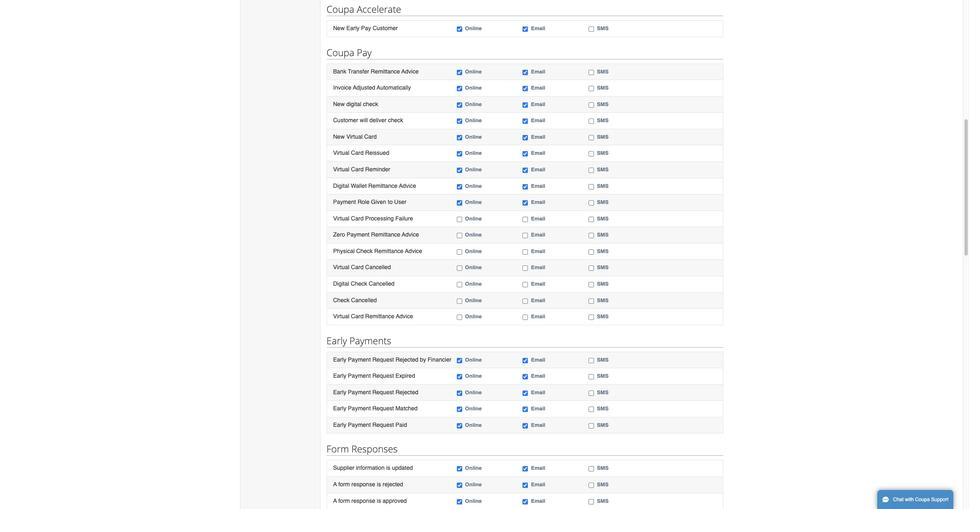 Task type: describe. For each thing, give the bounding box(es) containing it.
coupa for coupa accelerate
[[327, 3, 354, 16]]

early payment request expired
[[333, 373, 415, 379]]

coupa pay
[[327, 46, 372, 59]]

responses
[[352, 443, 398, 456]]

payment for zero payment remittance advice
[[347, 232, 370, 238]]

email for check cancelled
[[531, 297, 546, 304]]

given
[[371, 199, 386, 205]]

to
[[388, 199, 393, 205]]

early payment request rejected by financier
[[333, 357, 452, 363]]

email for digital wallet remittance advice
[[531, 183, 546, 189]]

email for virtual card cancelled
[[531, 265, 546, 271]]

email for virtual card reissued
[[531, 150, 546, 156]]

sms for early payment request matched
[[597, 406, 609, 412]]

email for early payment request rejected by financier
[[531, 357, 546, 363]]

matched
[[396, 406, 418, 412]]

sms for virtual card processing failure
[[597, 216, 609, 222]]

virtual for virtual card reminder
[[333, 166, 350, 173]]

form responses
[[327, 443, 398, 456]]

bank
[[333, 68, 347, 75]]

supplier
[[333, 465, 355, 472]]

sms for digital wallet remittance advice
[[597, 183, 609, 189]]

request for early payment request matched
[[373, 406, 394, 412]]

1 vertical spatial pay
[[357, 46, 372, 59]]

processing
[[365, 215, 394, 222]]

email for new digital check
[[531, 101, 546, 107]]

remittance for wallet
[[368, 182, 398, 189]]

remittance for payment
[[371, 232, 401, 238]]

sms for digital check cancelled
[[597, 281, 609, 287]]

virtual up virtual card reissued at left
[[346, 133, 363, 140]]

remittance for card
[[365, 313, 395, 320]]

email for zero payment remittance advice
[[531, 232, 546, 238]]

card down customer will deliver check
[[364, 133, 377, 140]]

paid
[[396, 422, 407, 429]]

a form response is rejected
[[333, 481, 403, 488]]

0 vertical spatial customer
[[373, 25, 398, 31]]

chat with coupa support
[[894, 497, 949, 503]]

chat
[[894, 497, 904, 503]]

coupa accelerate
[[327, 3, 401, 16]]

sms for payment role given to user
[[597, 199, 609, 205]]

advice for zero payment remittance advice
[[402, 232, 419, 238]]

chat with coupa support button
[[878, 491, 954, 510]]

sms for early payment request expired
[[597, 373, 609, 379]]

advice for physical check remittance advice
[[405, 248, 422, 255]]

new for new digital check
[[333, 101, 345, 107]]

email for digital check cancelled
[[531, 281, 546, 287]]

wallet
[[351, 182, 367, 189]]

early for early payment request rejected
[[333, 389, 346, 396]]

online for early payment request rejected
[[465, 390, 482, 396]]

new for new early pay customer
[[333, 25, 345, 31]]

email for virtual card reminder
[[531, 167, 546, 173]]

sms for invoice adjusted automatically
[[597, 85, 609, 91]]

online for new early pay customer
[[465, 25, 482, 31]]

expired
[[396, 373, 415, 379]]

email for early payment request rejected
[[531, 390, 546, 396]]

online for digital wallet remittance advice
[[465, 183, 482, 189]]

virtual for virtual card remittance advice
[[333, 313, 350, 320]]

invoice
[[333, 84, 352, 91]]

transfer
[[348, 68, 369, 75]]

email for supplier information is updated
[[531, 466, 546, 472]]

email for payment role given to user
[[531, 199, 546, 205]]

online for payment role given to user
[[465, 199, 482, 205]]

new virtual card
[[333, 133, 377, 140]]

virtual for virtual card processing failure
[[333, 215, 350, 222]]

a for a form response is rejected
[[333, 481, 337, 488]]

sms for early payment request rejected by financier
[[597, 357, 609, 363]]

check for digital
[[351, 281, 367, 287]]

online for virtual card cancelled
[[465, 265, 482, 271]]

response for approved
[[352, 498, 375, 504]]

customer will deliver check
[[333, 117, 403, 124]]

email for new early pay customer
[[531, 25, 546, 31]]

email for a form response is approved
[[531, 498, 546, 504]]

failure
[[396, 215, 413, 222]]

sms for early payment request paid
[[597, 422, 609, 429]]

email for early payment request paid
[[531, 422, 546, 429]]

coupa for coupa pay
[[327, 46, 354, 59]]

online for early payment request paid
[[465, 422, 482, 429]]

online for early payment request rejected by financier
[[465, 357, 482, 363]]

request for early payment request paid
[[373, 422, 394, 429]]

online for a form response is approved
[[465, 498, 482, 504]]

sms for supplier information is updated
[[597, 466, 609, 472]]

1 vertical spatial check
[[388, 117, 403, 124]]

early for early payment request rejected by financier
[[333, 357, 346, 363]]

early for early payment request matched
[[333, 406, 346, 412]]

form for a form response is approved
[[338, 498, 350, 504]]

new early pay customer
[[333, 25, 398, 31]]

email for bank transfer remittance advice
[[531, 68, 546, 75]]

card for processing
[[351, 215, 364, 222]]

rejected for early payment request rejected
[[396, 389, 419, 396]]

sms for customer will deliver check
[[597, 118, 609, 124]]

online for new virtual card
[[465, 134, 482, 140]]

early for early payment request paid
[[333, 422, 346, 429]]

sms for virtual card reminder
[[597, 167, 609, 173]]

automatically
[[377, 84, 411, 91]]

card for remittance
[[351, 313, 364, 320]]

sms for physical check remittance advice
[[597, 248, 609, 255]]

0 vertical spatial is
[[386, 465, 391, 472]]

online for new digital check
[[465, 101, 482, 107]]

updated
[[392, 465, 413, 472]]

online for early payment request matched
[[465, 406, 482, 412]]

new for new virtual card
[[333, 133, 345, 140]]

digital check cancelled
[[333, 281, 395, 287]]

online for virtual card reissued
[[465, 150, 482, 156]]

bank transfer remittance advice
[[333, 68, 419, 75]]

accelerate
[[357, 3, 401, 16]]

email for physical check remittance advice
[[531, 248, 546, 255]]



Task type: locate. For each thing, give the bounding box(es) containing it.
9 sms from the top
[[597, 183, 609, 189]]

early down "early payment request expired"
[[333, 389, 346, 396]]

reissued
[[365, 150, 389, 156]]

check
[[363, 101, 378, 107], [388, 117, 403, 124]]

cancelled
[[365, 264, 391, 271], [369, 281, 395, 287], [351, 297, 377, 304]]

13 online from the top
[[465, 248, 482, 255]]

payment for early payment request paid
[[348, 422, 371, 429]]

remittance up given
[[368, 182, 398, 189]]

adjusted
[[353, 84, 375, 91]]

payment left role
[[333, 199, 356, 205]]

early payment request rejected
[[333, 389, 419, 396]]

0 vertical spatial check
[[363, 101, 378, 107]]

online for a form response is rejected
[[465, 482, 482, 488]]

2 a from the top
[[333, 498, 337, 504]]

pay down coupa accelerate
[[361, 25, 371, 31]]

17 email from the top
[[531, 314, 546, 320]]

with
[[905, 497, 914, 503]]

advice
[[402, 68, 419, 75], [399, 182, 416, 189], [402, 232, 419, 238], [405, 248, 422, 255], [396, 313, 413, 320]]

None checkbox
[[589, 26, 594, 32], [457, 70, 462, 75], [589, 70, 594, 75], [457, 86, 462, 91], [523, 86, 528, 91], [457, 102, 462, 108], [523, 102, 528, 108], [589, 102, 594, 108], [523, 119, 528, 124], [589, 135, 594, 140], [457, 151, 462, 157], [523, 151, 528, 157], [523, 168, 528, 173], [523, 184, 528, 190], [457, 200, 462, 206], [457, 217, 462, 222], [523, 217, 528, 222], [589, 217, 594, 222], [457, 233, 462, 239], [589, 250, 594, 255], [457, 266, 462, 271], [523, 266, 528, 271], [589, 266, 594, 271], [589, 282, 594, 288], [457, 299, 462, 304], [523, 315, 528, 320], [457, 358, 462, 364], [589, 358, 594, 364], [589, 391, 594, 396], [457, 424, 462, 429], [523, 424, 528, 429], [589, 424, 594, 429], [457, 467, 462, 472], [589, 26, 594, 32], [457, 70, 462, 75], [589, 70, 594, 75], [457, 86, 462, 91], [523, 86, 528, 91], [457, 102, 462, 108], [523, 102, 528, 108], [589, 102, 594, 108], [523, 119, 528, 124], [589, 135, 594, 140], [457, 151, 462, 157], [523, 151, 528, 157], [523, 168, 528, 173], [523, 184, 528, 190], [457, 200, 462, 206], [457, 217, 462, 222], [523, 217, 528, 222], [589, 217, 594, 222], [457, 233, 462, 239], [589, 250, 594, 255], [457, 266, 462, 271], [523, 266, 528, 271], [589, 266, 594, 271], [589, 282, 594, 288], [457, 299, 462, 304], [523, 315, 528, 320], [457, 358, 462, 364], [589, 358, 594, 364], [589, 391, 594, 396], [457, 424, 462, 429], [523, 424, 528, 429], [589, 424, 594, 429], [457, 467, 462, 472]]

check up virtual card cancelled
[[356, 248, 373, 255]]

request up early payment request matched on the bottom
[[373, 389, 394, 396]]

email for invoice adjusted automatically
[[531, 85, 546, 91]]

coupa right with
[[916, 497, 930, 503]]

customer down accelerate
[[373, 25, 398, 31]]

2 online from the top
[[465, 68, 482, 75]]

online for virtual card remittance advice
[[465, 314, 482, 320]]

22 sms from the top
[[597, 422, 609, 429]]

card for reminder
[[351, 166, 364, 173]]

advice for virtual card remittance advice
[[396, 313, 413, 320]]

19 email from the top
[[531, 373, 546, 379]]

request up "early payment request expired"
[[373, 357, 394, 363]]

10 email from the top
[[531, 199, 546, 205]]

sms for new virtual card
[[597, 134, 609, 140]]

7 email from the top
[[531, 150, 546, 156]]

support
[[932, 497, 949, 503]]

1 vertical spatial is
[[377, 481, 381, 488]]

online for early payment request expired
[[465, 373, 482, 379]]

1 email from the top
[[531, 25, 546, 31]]

online for virtual card processing failure
[[465, 216, 482, 222]]

supplier information is updated
[[333, 465, 413, 472]]

early up early payment request rejected
[[333, 373, 346, 379]]

3 new from the top
[[333, 133, 345, 140]]

2 vertical spatial coupa
[[916, 497, 930, 503]]

remittance down zero payment remittance advice
[[374, 248, 404, 255]]

1 vertical spatial a
[[333, 498, 337, 504]]

23 online from the top
[[465, 466, 482, 472]]

2 vertical spatial new
[[333, 133, 345, 140]]

virtual for virtual card cancelled
[[333, 264, 350, 271]]

email
[[531, 25, 546, 31], [531, 68, 546, 75], [531, 85, 546, 91], [531, 101, 546, 107], [531, 118, 546, 124], [531, 134, 546, 140], [531, 150, 546, 156], [531, 167, 546, 173], [531, 183, 546, 189], [531, 199, 546, 205], [531, 216, 546, 222], [531, 232, 546, 238], [531, 248, 546, 255], [531, 265, 546, 271], [531, 281, 546, 287], [531, 297, 546, 304], [531, 314, 546, 320], [531, 357, 546, 363], [531, 373, 546, 379], [531, 390, 546, 396], [531, 406, 546, 412], [531, 422, 546, 429], [531, 466, 546, 472], [531, 482, 546, 488], [531, 498, 546, 504]]

remittance up payments
[[365, 313, 395, 320]]

5 online from the top
[[465, 118, 482, 124]]

payment for early payment request expired
[[348, 373, 371, 379]]

11 email from the top
[[531, 216, 546, 222]]

coupa up bank
[[327, 46, 354, 59]]

0 vertical spatial a
[[333, 481, 337, 488]]

online
[[465, 25, 482, 31], [465, 68, 482, 75], [465, 85, 482, 91], [465, 101, 482, 107], [465, 118, 482, 124], [465, 134, 482, 140], [465, 150, 482, 156], [465, 167, 482, 173], [465, 183, 482, 189], [465, 199, 482, 205], [465, 216, 482, 222], [465, 232, 482, 238], [465, 248, 482, 255], [465, 265, 482, 271], [465, 281, 482, 287], [465, 297, 482, 304], [465, 314, 482, 320], [465, 357, 482, 363], [465, 373, 482, 379], [465, 390, 482, 396], [465, 406, 482, 412], [465, 422, 482, 429], [465, 466, 482, 472], [465, 482, 482, 488], [465, 498, 482, 504]]

1 vertical spatial form
[[338, 498, 350, 504]]

response
[[352, 481, 375, 488], [352, 498, 375, 504]]

22 email from the top
[[531, 422, 546, 429]]

card up wallet in the left top of the page
[[351, 166, 364, 173]]

payment for early payment request matched
[[348, 406, 371, 412]]

20 sms from the top
[[597, 390, 609, 396]]

12 sms from the top
[[597, 232, 609, 238]]

1 sms from the top
[[597, 25, 609, 31]]

rejected
[[383, 481, 403, 488]]

18 sms from the top
[[597, 357, 609, 363]]

new up coupa pay
[[333, 25, 345, 31]]

0 horizontal spatial customer
[[333, 117, 358, 124]]

card down check cancelled
[[351, 313, 364, 320]]

18 email from the top
[[531, 357, 546, 363]]

virtual down new virtual card
[[333, 150, 350, 156]]

6 email from the top
[[531, 134, 546, 140]]

9 online from the top
[[465, 183, 482, 189]]

form down supplier on the bottom of page
[[338, 481, 350, 488]]

form down 'a form response is rejected' at the bottom
[[338, 498, 350, 504]]

a
[[333, 481, 337, 488], [333, 498, 337, 504]]

1 form from the top
[[338, 481, 350, 488]]

payment role given to user
[[333, 199, 407, 205]]

0 horizontal spatial check
[[363, 101, 378, 107]]

1 new from the top
[[333, 25, 345, 31]]

digital up check cancelled
[[333, 281, 349, 287]]

virtual down virtual card reissued at left
[[333, 166, 350, 173]]

cancelled for digital check cancelled
[[369, 281, 395, 287]]

16 sms from the top
[[597, 297, 609, 304]]

18 online from the top
[[465, 357, 482, 363]]

advice for digital wallet remittance advice
[[399, 182, 416, 189]]

online for supplier information is updated
[[465, 466, 482, 472]]

role
[[358, 199, 370, 205]]

email for virtual card processing failure
[[531, 216, 546, 222]]

digital
[[346, 101, 362, 107]]

12 online from the top
[[465, 232, 482, 238]]

payment up early payment request rejected
[[348, 373, 371, 379]]

1 vertical spatial new
[[333, 101, 345, 107]]

information
[[356, 465, 385, 472]]

payment for early payment request rejected by financier
[[348, 357, 371, 363]]

11 sms from the top
[[597, 216, 609, 222]]

digital left wallet in the left top of the page
[[333, 182, 349, 189]]

early payment request matched
[[333, 406, 418, 412]]

21 email from the top
[[531, 406, 546, 412]]

20 email from the top
[[531, 390, 546, 396]]

remittance up automatically
[[371, 68, 400, 75]]

20 online from the top
[[465, 390, 482, 396]]

customer left will
[[333, 117, 358, 124]]

1 digital from the top
[[333, 182, 349, 189]]

5 sms from the top
[[597, 118, 609, 124]]

card down new virtual card
[[351, 150, 364, 156]]

payment right zero
[[347, 232, 370, 238]]

19 sms from the top
[[597, 373, 609, 379]]

23 sms from the top
[[597, 466, 609, 472]]

payment down early payments
[[348, 357, 371, 363]]

4 sms from the top
[[597, 101, 609, 107]]

rejected up matched
[[396, 389, 419, 396]]

12 email from the top
[[531, 232, 546, 238]]

invoice adjusted automatically
[[333, 84, 411, 91]]

will
[[360, 117, 368, 124]]

rejected left by
[[396, 357, 419, 363]]

early for early payment request expired
[[333, 373, 346, 379]]

virtual card remittance advice
[[333, 313, 413, 320]]

payment up early payment request paid in the bottom left of the page
[[348, 406, 371, 412]]

8 online from the top
[[465, 167, 482, 173]]

sms
[[597, 25, 609, 31], [597, 68, 609, 75], [597, 85, 609, 91], [597, 101, 609, 107], [597, 118, 609, 124], [597, 134, 609, 140], [597, 150, 609, 156], [597, 167, 609, 173], [597, 183, 609, 189], [597, 199, 609, 205], [597, 216, 609, 222], [597, 232, 609, 238], [597, 248, 609, 255], [597, 265, 609, 271], [597, 281, 609, 287], [597, 297, 609, 304], [597, 314, 609, 320], [597, 357, 609, 363], [597, 373, 609, 379], [597, 390, 609, 396], [597, 406, 609, 412], [597, 422, 609, 429], [597, 466, 609, 472], [597, 482, 609, 488], [597, 498, 609, 504]]

virtual
[[346, 133, 363, 140], [333, 150, 350, 156], [333, 166, 350, 173], [333, 215, 350, 222], [333, 264, 350, 271], [333, 313, 350, 320]]

14 online from the top
[[465, 265, 482, 271]]

cancelled down digital check cancelled
[[351, 297, 377, 304]]

1 horizontal spatial check
[[388, 117, 403, 124]]

digital for digital wallet remittance advice
[[333, 182, 349, 189]]

6 online from the top
[[465, 134, 482, 140]]

15 email from the top
[[531, 281, 546, 287]]

email for early payment request expired
[[531, 373, 546, 379]]

virtual card reminder
[[333, 166, 390, 173]]

1 rejected from the top
[[396, 357, 419, 363]]

rejected
[[396, 357, 419, 363], [396, 389, 419, 396]]

advice for bank transfer remittance advice
[[402, 68, 419, 75]]

virtual card processing failure
[[333, 215, 413, 222]]

coupa
[[327, 3, 354, 16], [327, 46, 354, 59], [916, 497, 930, 503]]

email for a form response is rejected
[[531, 482, 546, 488]]

card up digital check cancelled
[[351, 264, 364, 271]]

early for early payments
[[327, 334, 347, 347]]

1 response from the top
[[352, 481, 375, 488]]

2 rejected from the top
[[396, 389, 419, 396]]

deliver
[[370, 117, 387, 124]]

1 vertical spatial coupa
[[327, 46, 354, 59]]

8 email from the top
[[531, 167, 546, 173]]

payment down "early payment request expired"
[[348, 389, 371, 396]]

1 vertical spatial rejected
[[396, 389, 419, 396]]

cancelled down virtual card cancelled
[[369, 281, 395, 287]]

online for digital check cancelled
[[465, 281, 482, 287]]

sms for bank transfer remittance advice
[[597, 68, 609, 75]]

request up early payment request rejected
[[373, 373, 394, 379]]

2 vertical spatial is
[[377, 498, 381, 504]]

payment down early payment request matched on the bottom
[[348, 422, 371, 429]]

new left digital
[[333, 101, 345, 107]]

check right 'deliver' at left top
[[388, 117, 403, 124]]

response up a form response is approved
[[352, 481, 375, 488]]

9 email from the top
[[531, 183, 546, 189]]

0 vertical spatial form
[[338, 481, 350, 488]]

8 sms from the top
[[597, 167, 609, 173]]

zero
[[333, 232, 345, 238]]

pay up transfer
[[357, 46, 372, 59]]

payments
[[350, 334, 391, 347]]

early down coupa accelerate
[[346, 25, 360, 31]]

virtual down check cancelled
[[333, 313, 350, 320]]

0 vertical spatial cancelled
[[365, 264, 391, 271]]

remittance down 'processing'
[[371, 232, 401, 238]]

1 vertical spatial digital
[[333, 281, 349, 287]]

2 sms from the top
[[597, 68, 609, 75]]

email for early payment request matched
[[531, 406, 546, 412]]

22 online from the top
[[465, 422, 482, 429]]

sms for zero payment remittance advice
[[597, 232, 609, 238]]

payment
[[333, 199, 356, 205], [347, 232, 370, 238], [348, 357, 371, 363], [348, 373, 371, 379], [348, 389, 371, 396], [348, 406, 371, 412], [348, 422, 371, 429]]

request down early payment request matched on the bottom
[[373, 422, 394, 429]]

is
[[386, 465, 391, 472], [377, 481, 381, 488], [377, 498, 381, 504]]

zero payment remittance advice
[[333, 232, 419, 238]]

coupa inside chat with coupa support button
[[916, 497, 930, 503]]

cancelled down "physical check remittance advice"
[[365, 264, 391, 271]]

card for reissued
[[351, 150, 364, 156]]

customer
[[373, 25, 398, 31], [333, 117, 358, 124]]

7 online from the top
[[465, 150, 482, 156]]

0 vertical spatial digital
[[333, 182, 349, 189]]

0 vertical spatial coupa
[[327, 3, 354, 16]]

reminder
[[365, 166, 390, 173]]

a form response is approved
[[333, 498, 407, 504]]

17 sms from the top
[[597, 314, 609, 320]]

10 online from the top
[[465, 199, 482, 205]]

25 email from the top
[[531, 498, 546, 504]]

financier
[[428, 357, 452, 363]]

0 vertical spatial check
[[356, 248, 373, 255]]

16 online from the top
[[465, 297, 482, 304]]

1 vertical spatial response
[[352, 498, 375, 504]]

form
[[338, 481, 350, 488], [338, 498, 350, 504]]

1 vertical spatial cancelled
[[369, 281, 395, 287]]

2 request from the top
[[373, 373, 394, 379]]

7 sms from the top
[[597, 150, 609, 156]]

17 online from the top
[[465, 314, 482, 320]]

is for approved
[[377, 498, 381, 504]]

21 online from the top
[[465, 406, 482, 412]]

sms for new early pay customer
[[597, 25, 609, 31]]

sms for new digital check
[[597, 101, 609, 107]]

remittance for transfer
[[371, 68, 400, 75]]

2 response from the top
[[352, 498, 375, 504]]

response down 'a form response is rejected' at the bottom
[[352, 498, 375, 504]]

early up early payment request paid in the bottom left of the page
[[333, 406, 346, 412]]

request for early payment request expired
[[373, 373, 394, 379]]

13 sms from the top
[[597, 248, 609, 255]]

15 online from the top
[[465, 281, 482, 287]]

2 form from the top
[[338, 498, 350, 504]]

early left payments
[[327, 334, 347, 347]]

sms for virtual card cancelled
[[597, 265, 609, 271]]

rejected for early payment request rejected by financier
[[396, 357, 419, 363]]

10 sms from the top
[[597, 199, 609, 205]]

check down invoice adjusted automatically
[[363, 101, 378, 107]]

24 online from the top
[[465, 482, 482, 488]]

email for virtual card remittance advice
[[531, 314, 546, 320]]

2 new from the top
[[333, 101, 345, 107]]

remittance
[[371, 68, 400, 75], [368, 182, 398, 189], [371, 232, 401, 238], [374, 248, 404, 255], [365, 313, 395, 320]]

form
[[327, 443, 349, 456]]

1 vertical spatial customer
[[333, 117, 358, 124]]

5 email from the top
[[531, 118, 546, 124]]

check down digital check cancelled
[[333, 297, 350, 304]]

early down early payments
[[333, 357, 346, 363]]

16 email from the top
[[531, 297, 546, 304]]

physical check remittance advice
[[333, 248, 422, 255]]

check cancelled
[[333, 297, 377, 304]]

2 vertical spatial check
[[333, 297, 350, 304]]

card for cancelled
[[351, 264, 364, 271]]

virtual down physical
[[333, 264, 350, 271]]

digital
[[333, 182, 349, 189], [333, 281, 349, 287]]

3 request from the top
[[373, 389, 394, 396]]

email for customer will deliver check
[[531, 118, 546, 124]]

24 sms from the top
[[597, 482, 609, 488]]

11 online from the top
[[465, 216, 482, 222]]

3 email from the top
[[531, 85, 546, 91]]

21 sms from the top
[[597, 406, 609, 412]]

card down role
[[351, 215, 364, 222]]

check
[[356, 248, 373, 255], [351, 281, 367, 287], [333, 297, 350, 304]]

4 request from the top
[[373, 406, 394, 412]]

a for a form response is approved
[[333, 498, 337, 504]]

digital for digital check cancelled
[[333, 281, 349, 287]]

online for virtual card reminder
[[465, 167, 482, 173]]

4 email from the top
[[531, 101, 546, 107]]

is left rejected
[[377, 481, 381, 488]]

cancelled for virtual card cancelled
[[365, 264, 391, 271]]

check for physical
[[356, 248, 373, 255]]

is left updated
[[386, 465, 391, 472]]

new up virtual card reissued at left
[[333, 133, 345, 140]]

24 email from the top
[[531, 482, 546, 488]]

1 online from the top
[[465, 25, 482, 31]]

15 sms from the top
[[597, 281, 609, 287]]

None checkbox
[[457, 26, 462, 32], [523, 26, 528, 32], [523, 70, 528, 75], [589, 86, 594, 91], [457, 119, 462, 124], [589, 119, 594, 124], [457, 135, 462, 140], [523, 135, 528, 140], [589, 151, 594, 157], [457, 168, 462, 173], [589, 168, 594, 173], [457, 184, 462, 190], [589, 184, 594, 190], [523, 200, 528, 206], [589, 200, 594, 206], [523, 233, 528, 239], [589, 233, 594, 239], [457, 250, 462, 255], [523, 250, 528, 255], [457, 282, 462, 288], [523, 282, 528, 288], [523, 299, 528, 304], [589, 299, 594, 304], [457, 315, 462, 320], [589, 315, 594, 320], [523, 358, 528, 364], [457, 375, 462, 380], [523, 375, 528, 380], [589, 375, 594, 380], [457, 391, 462, 396], [523, 391, 528, 396], [457, 407, 462, 413], [523, 407, 528, 413], [589, 407, 594, 413], [523, 467, 528, 472], [589, 467, 594, 472], [457, 483, 462, 488], [523, 483, 528, 488], [589, 483, 594, 488], [457, 499, 462, 505], [523, 499, 528, 505], [589, 499, 594, 505], [457, 26, 462, 32], [523, 26, 528, 32], [523, 70, 528, 75], [589, 86, 594, 91], [457, 119, 462, 124], [589, 119, 594, 124], [457, 135, 462, 140], [523, 135, 528, 140], [589, 151, 594, 157], [457, 168, 462, 173], [589, 168, 594, 173], [457, 184, 462, 190], [589, 184, 594, 190], [523, 200, 528, 206], [589, 200, 594, 206], [523, 233, 528, 239], [589, 233, 594, 239], [457, 250, 462, 255], [523, 250, 528, 255], [457, 282, 462, 288], [523, 282, 528, 288], [523, 299, 528, 304], [589, 299, 594, 304], [457, 315, 462, 320], [589, 315, 594, 320], [523, 358, 528, 364], [457, 375, 462, 380], [523, 375, 528, 380], [589, 375, 594, 380], [457, 391, 462, 396], [523, 391, 528, 396], [457, 407, 462, 413], [523, 407, 528, 413], [589, 407, 594, 413], [523, 467, 528, 472], [589, 467, 594, 472], [457, 483, 462, 488], [523, 483, 528, 488], [589, 483, 594, 488], [457, 499, 462, 505], [523, 499, 528, 505], [589, 499, 594, 505]]

0 vertical spatial pay
[[361, 25, 371, 31]]

1 horizontal spatial customer
[[373, 25, 398, 31]]

3 sms from the top
[[597, 85, 609, 91]]

4 online from the top
[[465, 101, 482, 107]]

physical
[[333, 248, 355, 255]]

card
[[364, 133, 377, 140], [351, 150, 364, 156], [351, 166, 364, 173], [351, 215, 364, 222], [351, 264, 364, 271], [351, 313, 364, 320]]

virtual card reissued
[[333, 150, 389, 156]]

new
[[333, 25, 345, 31], [333, 101, 345, 107], [333, 133, 345, 140]]

request down early payment request rejected
[[373, 406, 394, 412]]

coupa up "new early pay customer"
[[327, 3, 354, 16]]

3 online from the top
[[465, 85, 482, 91]]

approved
[[383, 498, 407, 504]]

user
[[394, 199, 407, 205]]

23 email from the top
[[531, 466, 546, 472]]

pay
[[361, 25, 371, 31], [357, 46, 372, 59]]

0 vertical spatial response
[[352, 481, 375, 488]]

sms for a form response is approved
[[597, 498, 609, 504]]

request
[[373, 357, 394, 363], [373, 373, 394, 379], [373, 389, 394, 396], [373, 406, 394, 412], [373, 422, 394, 429]]

virtual card cancelled
[[333, 264, 391, 271]]

digital wallet remittance advice
[[333, 182, 416, 189]]

2 digital from the top
[[333, 281, 349, 287]]

is left approved
[[377, 498, 381, 504]]

5 request from the top
[[373, 422, 394, 429]]

early payments
[[327, 334, 391, 347]]

payment for early payment request rejected
[[348, 389, 371, 396]]

virtual up zero
[[333, 215, 350, 222]]

19 online from the top
[[465, 373, 482, 379]]

0 vertical spatial new
[[333, 25, 345, 31]]

2 vertical spatial cancelled
[[351, 297, 377, 304]]

check down virtual card cancelled
[[351, 281, 367, 287]]

25 online from the top
[[465, 498, 482, 504]]

by
[[420, 357, 426, 363]]

early payment request paid
[[333, 422, 407, 429]]

early up form
[[333, 422, 346, 429]]

online for check cancelled
[[465, 297, 482, 304]]

response for rejected
[[352, 481, 375, 488]]

1 vertical spatial check
[[351, 281, 367, 287]]

new digital check
[[333, 101, 378, 107]]

1 request from the top
[[373, 357, 394, 363]]

25 sms from the top
[[597, 498, 609, 504]]

sms for virtual card reissued
[[597, 150, 609, 156]]

early
[[346, 25, 360, 31], [327, 334, 347, 347], [333, 357, 346, 363], [333, 373, 346, 379], [333, 389, 346, 396], [333, 406, 346, 412], [333, 422, 346, 429]]

sms for virtual card remittance advice
[[597, 314, 609, 320]]

13 email from the top
[[531, 248, 546, 255]]

remittance for check
[[374, 248, 404, 255]]

14 sms from the top
[[597, 265, 609, 271]]

online for customer will deliver check
[[465, 118, 482, 124]]

form for a form response is rejected
[[338, 481, 350, 488]]

14 email from the top
[[531, 265, 546, 271]]

2 email from the top
[[531, 68, 546, 75]]

1 a from the top
[[333, 481, 337, 488]]

6 sms from the top
[[597, 134, 609, 140]]

0 vertical spatial rejected
[[396, 357, 419, 363]]

email for new virtual card
[[531, 134, 546, 140]]



Task type: vqa. For each thing, say whether or not it's contained in the screenshot.
What is your Scope 1 emissions footprint?
no



